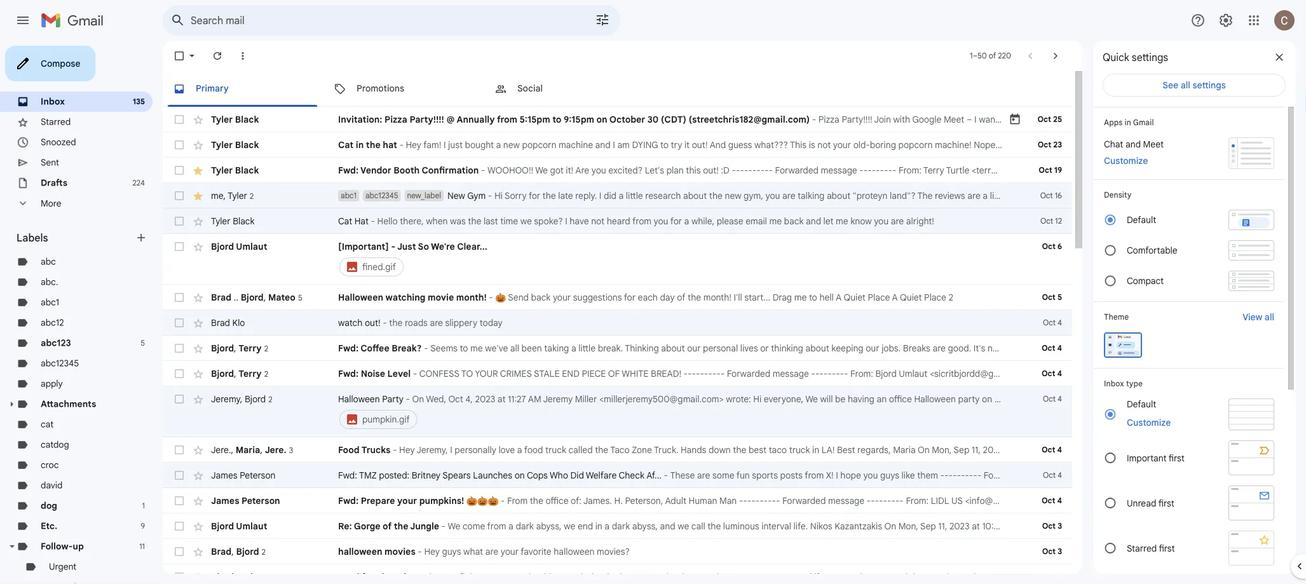 Task type: describe. For each thing, give the bounding box(es) containing it.
abyss
[[986, 571, 1009, 582]]

are
[[575, 165, 589, 176]]

dog
[[41, 500, 57, 511]]

display density element
[[1104, 190, 1274, 200]]

3 popcorn from the left
[[1207, 139, 1241, 150]]

1 truck from the left
[[545, 444, 566, 455]]

1 place from the left
[[868, 292, 890, 303]]

a right did
[[619, 190, 624, 201]]

3 oct 3 from the top
[[1042, 572, 1062, 582]]

1 vertical spatial message
[[773, 368, 809, 379]]

at left 10:24
[[972, 520, 980, 532]]

if
[[814, 571, 820, 582]]

main content containing primary
[[163, 71, 1306, 584]]

coffee
[[361, 343, 389, 354]]

2023 right 30,
[[1116, 495, 1136, 506]]

movies
[[385, 546, 415, 557]]

day
[[660, 292, 675, 303]]

vendor
[[360, 165, 391, 176]]

keeping
[[831, 343, 863, 354]]

make
[[1183, 139, 1205, 150]]

1 halloween from the left
[[338, 546, 382, 557]]

sun,
[[1107, 165, 1125, 176]]

trucks
[[361, 444, 391, 455]]

0 horizontal spatial jeremy
[[211, 393, 240, 404]]

1 bjord umlaut from the top
[[211, 241, 267, 252]]

1 vertical spatial wrote:
[[1229, 520, 1254, 532]]

🎃 image up come
[[477, 496, 488, 507]]

9:15pm
[[564, 114, 594, 125]]

wed,
[[426, 393, 446, 405]]

2 into from the left
[[1070, 571, 1085, 582]]

please
[[1019, 393, 1046, 405]]

love
[[499, 444, 515, 455]]

1 noise from the left
[[361, 368, 385, 379]]

0 vertical spatial will
[[820, 393, 833, 405]]

0 horizontal spatial abyss,
[[536, 520, 562, 532]]

5 fwd: from the top
[[338, 495, 358, 506]]

1 vertical spatial date:
[[1036, 368, 1058, 379]]

new_label
[[407, 191, 441, 201]]

🎃 image left send
[[495, 293, 506, 303]]

chemical
[[1184, 190, 1220, 201]]

customize button for default
[[1119, 415, 1178, 430]]

who
[[550, 470, 568, 481]]

2 vertical spatial forwarded
[[782, 495, 826, 506]]

0 vertical spatial hey
[[406, 139, 421, 150]]

in right apps
[[1125, 118, 1131, 127]]

1 row from the top
[[163, 107, 1072, 132]]

sep for jeremy
[[954, 444, 969, 455]]

1 horizontal spatial we
[[564, 520, 575, 532]]

0 horizontal spatial hi
[[494, 190, 503, 201]]

0 horizontal spatial we
[[520, 215, 532, 227]]

in right end
[[595, 520, 602, 532]]

etc. link
[[41, 520, 57, 532]]

the left taco
[[595, 444, 608, 455]]

not right is
[[817, 139, 831, 150]]

little for thinking
[[578, 343, 596, 354]]

<millerjeremy500@gmail
[[1104, 444, 1204, 455]]

a right bought
[[496, 139, 501, 150]]

abc12345 inside labels navigation
[[41, 358, 79, 369]]

confirmation
[[422, 165, 479, 176]]

the left jungle
[[394, 520, 408, 532]]

14 row from the top
[[163, 488, 1306, 514]]

i right jeremy,
[[450, 444, 452, 455]]

gorge
[[354, 520, 380, 532]]

2 james peterson from the top
[[211, 495, 280, 506]]

the down ":d"
[[709, 190, 723, 201]]

5 inside labels navigation
[[141, 338, 145, 348]]

i left am
[[613, 139, 615, 150]]

"proteyn
[[853, 190, 887, 201]]

and left am
[[595, 139, 611, 150]]

i left have
[[565, 215, 567, 227]]

clear...
[[457, 241, 487, 252]]

1 quiet from the left
[[844, 292, 866, 303]]

umlaut down brad , bjord 2
[[236, 571, 267, 582]]

abc123 link
[[41, 337, 71, 349]]

1 dark from the left
[[516, 520, 534, 532]]

your down posted:
[[397, 495, 417, 506]]

0 vertical spatial date:
[[1084, 165, 1105, 176]]

to left try
[[660, 139, 669, 150]]

your left old-
[[833, 139, 851, 150]]

time
[[500, 215, 518, 227]]

i left did
[[599, 190, 601, 201]]

16
[[1055, 191, 1062, 201]]

0 horizontal spatial maria
[[236, 444, 260, 455]]

fwd: for fwd: vendor booth confirmation
[[338, 165, 358, 176]]

to right see
[[570, 571, 579, 582]]

1 vertical spatial out!
[[703, 165, 719, 176]]

2 row from the top
[[163, 132, 1241, 158]]

your up monsters
[[501, 546, 519, 557]]

2 month! from the left
[[703, 292, 731, 303]]

support image
[[1190, 13, 1206, 28]]

2 vertical spatial terry
[[238, 368, 262, 379]]

1 vertical spatial it
[[581, 571, 586, 582]]

hello
[[377, 215, 398, 227]]

you right know
[[874, 215, 889, 227]]

man
[[719, 495, 737, 506]]

the left late
[[542, 190, 556, 201]]

0 vertical spatial wrote:
[[726, 393, 751, 405]]

comfortable
[[1127, 245, 1177, 256]]

brad for brad .. bjord , mateo 5
[[211, 292, 232, 303]]

mateo
[[268, 292, 295, 303]]

7 row from the top
[[163, 285, 1072, 310]]

your left suggestions
[[553, 292, 571, 303]]

we for -
[[535, 165, 548, 176]]

and right now
[[1151, 343, 1166, 354]]

break.
[[598, 343, 623, 354]]

a right reviews
[[983, 190, 988, 201]]

1 vertical spatial from
[[632, 215, 651, 227]]

just
[[397, 241, 416, 252]]

0 vertical spatial and
[[710, 139, 726, 150]]

boring
[[870, 139, 896, 150]]

about up while,
[[683, 190, 707, 201]]

a left break
[[1075, 343, 1080, 354]]

0 vertical spatial message
[[821, 165, 857, 176]]

meet
[[1143, 139, 1164, 150]]

[important]
[[338, 241, 389, 252]]

brad for brad klo
[[211, 317, 230, 328]]

abc12345 inside row
[[365, 191, 398, 201]]

umlaut down 'breaks'
[[899, 368, 927, 379]]

i left "just"
[[444, 139, 446, 150]]

black for fwd: vendor booth confirmation - woohoo!! we got it! are you excited? let's plan this out! :d ---------- forwarded message --------- from: terry turtle <terryturtle85@gmail.com> date: sun, oct 15, 2023 at 2:31 pm subject:
[[235, 165, 259, 176]]

1 vertical spatial of
[[677, 292, 685, 303]]

cell containing [important] - just so we're clear...
[[338, 240, 1009, 278]]

hey for hey jeremy, i personally love a food truck called the taco zone truck. hands down the best taco truck in la! best regards, maria on mon, sep 11, 2023 at 11:11 am jeremy miller <millerjeremy500@gmail
[[399, 444, 415, 455]]

2 vertical spatial from
[[487, 520, 506, 532]]

are right roads
[[430, 317, 443, 328]]

2 vertical spatial out!
[[365, 317, 380, 328]]

life.
[[793, 520, 808, 532]]

abc1 link
[[41, 297, 59, 308]]

2 vertical spatial date:
[[1042, 495, 1063, 506]]

umlaut up brad , bjord 2
[[236, 520, 267, 532]]

pizza
[[385, 114, 407, 125]]

reviews
[[935, 190, 965, 201]]

urgent link
[[49, 561, 76, 572]]

halloween for halloween party - on wed, oct 4, 2023 at 11:27 am jeremy miller <millerjeremy500@gmail.com> wrote: hi everyone, we will be having an office halloween party on 10/31. please submit your costume ideas in this email
[[338, 393, 380, 405]]

in right ideas
[[1159, 393, 1166, 405]]

1 vertical spatial james
[[211, 495, 239, 506]]

hat
[[383, 139, 397, 150]]

klo
[[232, 317, 245, 328]]

tyler black for fwd: vendor booth confirmation
[[211, 165, 259, 176]]

are right what
[[485, 546, 498, 557]]

you down research
[[654, 215, 668, 227]]

1 vertical spatial forwarded
[[727, 368, 770, 379]]

0 vertical spatial subject:
[[1222, 165, 1255, 176]]

halloween party - on wed, oct 4, 2023 at 11:27 am jeremy miller <millerjeremy500@gmail.com> wrote: hi everyone, we will be having an office halloween party on 10/31. please submit your costume ideas in this email
[[338, 393, 1207, 405]]

2023 left '11:11'
[[983, 444, 1003, 455]]

about left keeping
[[805, 343, 829, 354]]

new gym - hi sorry for the late reply. i did a little research about the new gym, you are talking about "proteyn land"? the reviews are a little scary... it seems the gym was built where a chemical
[[447, 190, 1220, 201]]

fwd: for fwd: tmz posted: britney spears launches on cops who did welfare check af...
[[338, 470, 357, 481]]

your left pumpkin
[[1252, 495, 1270, 506]]

oct inside cell
[[448, 393, 463, 405]]

0 vertical spatial this
[[686, 165, 701, 176]]

you right are
[[592, 165, 606, 176]]

2 horizontal spatial mon,
[[1060, 368, 1080, 379]]

abc12 link
[[41, 317, 64, 328]]

inbox type
[[1104, 379, 1143, 388]]

0 horizontal spatial office
[[546, 495, 568, 506]]

2 vertical spatial subject:
[[1183, 495, 1216, 506]]

2023 inside cell
[[475, 393, 495, 405]]

a up end
[[571, 343, 576, 354]]

cat
[[41, 419, 54, 430]]

Search mail text field
[[191, 14, 559, 27]]

halloween movies - hey guys what are your favorite halloween movies?
[[338, 546, 630, 557]]

1 horizontal spatial an
[[930, 571, 940, 582]]

2 inside the jeremy , bjord 2
[[268, 395, 272, 404]]

0 vertical spatial abc1
[[341, 191, 356, 201]]

a right become
[[752, 571, 757, 582]]

first for starred first
[[1159, 543, 1175, 554]]

brad .. bjord , mateo 5
[[211, 292, 302, 303]]

4 tyler black from the top
[[211, 215, 255, 227]]

2 vertical spatial james
[[1021, 520, 1047, 532]]

0 vertical spatial terry
[[923, 165, 944, 176]]

been
[[522, 343, 542, 354]]

1 vertical spatial subject:
[[1180, 368, 1213, 379]]

view all button
[[1235, 310, 1282, 325]]

see all settings
[[1163, 80, 1226, 91]]

theme
[[1104, 312, 1129, 322]]

i left can in the top of the page
[[1162, 139, 1164, 150]]

the left gym
[[1076, 190, 1090, 201]]

2 horizontal spatial jeremy
[[1048, 444, 1078, 455]]

best
[[837, 444, 855, 455]]

am right 10:24
[[1006, 520, 1019, 532]]

should
[[524, 571, 551, 582]]

0 vertical spatial it
[[684, 139, 690, 150]]

the
[[917, 190, 933, 201]]

more image
[[236, 50, 249, 62]]

11:11
[[1016, 444, 1031, 455]]

1 for 1 50 of 220
[[970, 51, 973, 61]]

we're
[[431, 241, 455, 252]]

2 vertical spatial on
[[515, 470, 525, 481]]

labels heading
[[17, 231, 135, 244]]

<sicritbjordd@gmail.com>
[[930, 368, 1034, 379]]

0 vertical spatial peterson
[[240, 470, 275, 481]]

email inside cell
[[1185, 393, 1207, 405]]

settings image
[[1218, 13, 1234, 28]]

2 vertical spatial from:
[[906, 495, 929, 506]]

david
[[41, 480, 63, 491]]

this inside cell
[[1168, 393, 1183, 405]]

2 horizontal spatial abyss,
[[942, 571, 968, 582]]

a down from
[[508, 520, 513, 532]]

:d
[[721, 165, 730, 176]]

each
[[638, 292, 658, 303]]

interval
[[762, 520, 791, 532]]

for left each
[[624, 292, 636, 303]]

chat
[[1104, 139, 1123, 150]]

0 horizontal spatial back
[[531, 292, 551, 303]]

am right '11:11'
[[1033, 444, 1046, 455]]

from
[[507, 495, 528, 506]]

row containing jeremy
[[163, 386, 1207, 437]]

2 quiet from the left
[[900, 292, 922, 303]]

starred for starred first
[[1127, 543, 1157, 554]]

2 our from the left
[[866, 343, 879, 354]]

1 vertical spatial terry
[[238, 342, 262, 354]]

1 bjord , terry 2 from the top
[[211, 342, 268, 354]]

0 vertical spatial from
[[497, 114, 517, 125]]

about up bread!
[[661, 343, 685, 354]]

invitation: pizza party!!!! @ annually from 5:15pm to 9:15pm on october 30 (cdt) (streetchris182@gmail.com) -
[[338, 114, 818, 125]]

for up '[important] - just so we're clear...' link
[[670, 215, 682, 227]]

2023 right 15,
[[1157, 165, 1177, 176]]

0 vertical spatial email
[[746, 215, 767, 227]]

try
[[671, 139, 682, 150]]

at left '11:11'
[[1005, 444, 1013, 455]]

and down adult
[[660, 520, 675, 532]]

main menu image
[[15, 13, 31, 28]]

umlaut up brad .. bjord , mateo 5
[[236, 241, 267, 252]]

your inside cell
[[1078, 393, 1096, 405]]

jere. , maria , jere. 3
[[211, 444, 293, 455]]

tyler for fwd: vendor booth confirmation - woohoo!! we got it! are you excited? let's plan this out! :d ---------- forwarded message --------- from: terry turtle <terryturtle85@gmail.com> date: sun, oct 15, 2023 at 2:31 pm subject:
[[211, 165, 233, 176]]

i right then.
[[1191, 343, 1193, 354]]

spoke?
[[534, 215, 563, 227]]

2 horizontal spatial we
[[678, 520, 689, 532]]

1 horizontal spatial was
[[1111, 190, 1127, 201]]

launches
[[473, 470, 512, 481]]

come
[[463, 520, 485, 532]]

starred for starred link
[[41, 116, 71, 127]]

tyler for cat in the hat - hey fam! i just bought a new popcorn machine and i am dying to try it out! and guess what??? this is not your old-boring popcorn machine! nope! this machine comes with multifunction, i can make popcorn
[[211, 139, 233, 150]]

2 horizontal spatial back
[[1048, 571, 1068, 582]]

am right 9:42
[[1168, 495, 1181, 506]]

am right 10:58
[[1164, 368, 1178, 379]]

to right seems
[[460, 343, 468, 354]]

🎃 image right 🎃 image
[[488, 496, 498, 507]]

2 halloween from the left
[[554, 546, 594, 557]]

the right call
[[707, 520, 721, 532]]

sent
[[41, 157, 59, 168]]

2 vertical spatial message
[[828, 495, 864, 506]]

tyler black for cat in the hat
[[211, 139, 259, 150]]

9:42
[[1149, 495, 1166, 506]]

about up let
[[827, 190, 850, 201]]

1 machine from the left
[[559, 139, 593, 150]]

the left "abyss"
[[970, 571, 984, 582]]

settings inside button
[[1193, 80, 1226, 91]]

cell containing halloween party
[[338, 393, 1207, 431]]

the left last in the top of the page
[[468, 215, 481, 227]]

2 jere. from the left
[[265, 444, 286, 455]]

are right reviews
[[967, 190, 980, 201]]

- from the office of: james. h. peterson, adult human man ---------- forwarded message --------- from: lidl us <info@mail.lidl.us> date: sat, sep 30, 2023 at 9:42 am subject: prepare your pumpkin
[[498, 495, 1306, 506]]

1 vertical spatial from:
[[850, 368, 873, 379]]

inbox for inbox type
[[1104, 379, 1124, 388]]

jeremy inside cell
[[543, 393, 573, 405]]

fam!
[[423, 139, 441, 150]]

food for food for thought - whoever fights monsters should see to it that in the process he does not become a monster. and if you gaze long enough into an abyss, the abyss will gaze back into you.
[[338, 571, 360, 582]]

abc1 inside labels navigation
[[41, 297, 59, 308]]

for left thought
[[362, 571, 374, 582]]

halloween left the party
[[914, 393, 956, 405]]

oct 12
[[1040, 216, 1062, 226]]

are left alright!
[[891, 215, 904, 227]]

long
[[860, 571, 878, 582]]

0 vertical spatial back
[[784, 215, 804, 227]]

row containing me
[[163, 183, 1220, 208]]

0 vertical spatial office
[[889, 393, 912, 405]]

(cdt)
[[661, 114, 686, 125]]

the right day
[[688, 292, 701, 303]]

1 horizontal spatial abyss,
[[632, 520, 658, 532]]

are left 'talking' on the right top of page
[[782, 190, 795, 201]]

apps
[[1104, 118, 1123, 127]]

enough
[[880, 571, 911, 582]]

0 vertical spatial out!
[[692, 139, 708, 150]]

seems
[[1048, 190, 1074, 201]]

not right it's at right bottom
[[988, 343, 1001, 354]]

at left 10:58
[[1131, 368, 1139, 379]]

you right if
[[822, 571, 836, 582]]

then.
[[1168, 343, 1189, 354]]

movie
[[428, 292, 454, 303]]

not right have
[[591, 215, 604, 227]]

0 vertical spatial on
[[412, 393, 424, 405]]

bought
[[465, 139, 494, 150]]

9 row from the top
[[163, 336, 1193, 361]]

1 vertical spatial new
[[725, 190, 741, 201]]

15 row from the top
[[163, 514, 1254, 539]]

oct 3 for hey guys what are your favorite halloween movies?
[[1042, 547, 1062, 556]]

nikos
[[810, 520, 832, 532]]

1 horizontal spatial miller
[[1080, 444, 1102, 455]]

hey for hey guys what are your favorite halloween movies?
[[424, 546, 440, 557]]

the left process
[[616, 571, 630, 582]]

luminous
[[723, 520, 759, 532]]

2 horizontal spatial 5
[[1057, 293, 1062, 302]]

are left good.
[[933, 343, 946, 354]]

fwd: tmz posted: britney spears launches on cops who did welfare check af... -
[[338, 470, 670, 481]]

the left best
[[733, 444, 746, 455]]

2 vertical spatial all
[[510, 343, 519, 354]]

2:31
[[1190, 165, 1205, 176]]

in down invitation:
[[356, 139, 364, 150]]

peterson,
[[625, 495, 663, 506]]

2 horizontal spatial sep
[[1083, 495, 1098, 506]]

at left 9:42
[[1138, 495, 1146, 506]]



Task type: locate. For each thing, give the bounding box(es) containing it.
white
[[622, 368, 649, 379]]

a left while,
[[684, 215, 689, 227]]

1 vertical spatial back
[[531, 292, 551, 303]]

was right gym
[[1111, 190, 1127, 201]]

follow-up link
[[41, 541, 84, 552]]

inbox up costume
[[1104, 379, 1124, 388]]

at left 2:31
[[1179, 165, 1187, 176]]

1 vertical spatial customize
[[1127, 417, 1171, 428]]

220
[[998, 51, 1011, 61]]

1 horizontal spatial abc12345
[[365, 191, 398, 201]]

cat for cat hat - hello there, when was the last time we spoke? i have not heard from you for a while, please email me back and let me know you are alright!
[[338, 215, 352, 227]]

tab list
[[163, 71, 1072, 107]]

human
[[689, 495, 717, 506]]

all for see
[[1181, 80, 1190, 91]]

0 vertical spatial forwarded
[[775, 165, 819, 176]]

will right "abyss"
[[1012, 571, 1024, 582]]

forwarded up life.
[[782, 495, 826, 506]]

an inside cell
[[877, 393, 887, 405]]

all right 'see'
[[1181, 80, 1190, 91]]

1 horizontal spatial noise
[[1230, 368, 1252, 379]]

0 vertical spatial first
[[1169, 452, 1185, 463]]

first up "<james.peterson1902@gmail.com>"
[[1158, 497, 1174, 509]]

1 horizontal spatial on
[[884, 520, 896, 532]]

date: left sat,
[[1042, 495, 1063, 506]]

2 oct 3 from the top
[[1042, 547, 1062, 556]]

james down jere. , maria , jere. 3
[[211, 470, 238, 481]]

0 vertical spatial we
[[535, 165, 548, 176]]

alright!
[[906, 215, 934, 227]]

compose
[[41, 58, 80, 69]]

10 row from the top
[[163, 361, 1252, 386]]

2 truck from the left
[[789, 444, 810, 455]]

2 vertical spatial brad
[[211, 546, 232, 557]]

out! right try
[[692, 139, 708, 150]]

noise down coffee at bottom
[[361, 368, 385, 379]]

3 row from the top
[[163, 158, 1255, 183]]

11, for 10:24
[[938, 520, 947, 532]]

2 vertical spatial mon,
[[898, 520, 918, 532]]

customize button down multifunction,
[[1096, 153, 1156, 168]]

settings right quick at top right
[[1132, 51, 1168, 64]]

an
[[877, 393, 887, 405], [930, 571, 940, 582]]

0 horizontal spatial starred
[[41, 116, 71, 127]]

dark down from
[[516, 520, 534, 532]]

0 vertical spatial cell
[[338, 240, 1009, 278]]

food for food trucks - hey jeremy, i personally love a food truck called the taco zone truck. hands down the best taco truck in la! best regards, maria on mon, sep 11, 2023 at 11:11 am jeremy miller <millerjeremy500@gmail
[[338, 444, 360, 455]]

0 vertical spatial from:
[[899, 165, 921, 176]]

we inside cell
[[805, 393, 818, 405]]

15,
[[1144, 165, 1155, 176]]

2 this from the left
[[1000, 139, 1016, 150]]

of right 50
[[989, 51, 996, 61]]

subject: down then.
[[1180, 368, 1213, 379]]

when
[[426, 215, 448, 227]]

oct 3 for we come from a dark abyss, we end in a dark abyss, and we call the luminous interval life. nikos kazantzakis on mon, sep 11, 2023 at 10:24 am james peterson <james.peterson1902@gmail.com> wrote:
[[1042, 521, 1062, 531]]

bjord umlaut down brad , bjord 2
[[211, 571, 267, 582]]

1 horizontal spatial jeremy
[[543, 393, 573, 405]]

oct 5
[[1042, 293, 1062, 302]]

labels navigation
[[0, 41, 163, 584]]

does
[[679, 571, 699, 582]]

2023 down the us
[[949, 520, 970, 532]]

little for talking
[[626, 190, 643, 201]]

1 vertical spatial peterson
[[242, 495, 280, 506]]

on down the - from the office of: james. h. peterson, adult human man ---------- forwarded message --------- from: lidl us <info@mail.lidl.us> date: sat, sep 30, 2023 at 9:42 am subject: prepare your pumpkin
[[884, 520, 896, 532]]

of for 220
[[989, 51, 996, 61]]

david link
[[41, 480, 63, 491]]

2 vertical spatial hey
[[424, 546, 440, 557]]

new up woohoo!!
[[503, 139, 520, 150]]

watching
[[386, 292, 425, 303]]

taking
[[544, 343, 569, 354], [1048, 343, 1072, 354]]

2 brad from the top
[[211, 317, 230, 328]]

sep for james
[[920, 520, 936, 532]]

13 row from the top
[[163, 463, 1072, 488]]

search mail image
[[167, 9, 189, 32]]

apps in gmail
[[1104, 118, 1154, 127]]

None checkbox
[[173, 50, 186, 62], [173, 113, 186, 126], [173, 164, 186, 177], [173, 215, 186, 228], [173, 240, 186, 253], [173, 367, 186, 380], [173, 469, 186, 482], [173, 494, 186, 507], [173, 520, 186, 533], [173, 545, 186, 558], [173, 571, 186, 583], [173, 50, 186, 62], [173, 113, 186, 126], [173, 164, 186, 177], [173, 215, 186, 228], [173, 240, 186, 253], [173, 367, 186, 380], [173, 469, 186, 482], [173, 494, 186, 507], [173, 520, 186, 533], [173, 545, 186, 558], [173, 571, 186, 583]]

food
[[524, 444, 543, 455]]

catdog link
[[41, 439, 69, 450]]

noise down view
[[1230, 368, 1252, 379]]

and
[[1125, 139, 1141, 150], [595, 139, 611, 150], [806, 215, 821, 227], [1151, 343, 1166, 354], [660, 520, 675, 532]]

1 horizontal spatial jere.
[[265, 444, 286, 455]]

1 horizontal spatial it
[[684, 139, 690, 150]]

a up jobs.
[[892, 292, 898, 303]]

1 horizontal spatial abc1
[[341, 191, 356, 201]]

1 vertical spatial bjord , terry 2
[[211, 368, 268, 379]]

into
[[913, 571, 928, 582], [1070, 571, 1085, 582]]

1 fwd: from the top
[[338, 165, 358, 176]]

hi inside cell
[[753, 393, 761, 405]]

piece
[[582, 368, 606, 379]]

1 vertical spatial office
[[546, 495, 568, 506]]

compact
[[1127, 275, 1164, 286]]

1 horizontal spatial maria
[[893, 444, 916, 455]]

1 a from the left
[[836, 292, 841, 303]]

0 vertical spatial food
[[338, 444, 360, 455]]

we
[[520, 215, 532, 227], [564, 520, 575, 532], [678, 520, 689, 532]]

16 row from the top
[[163, 539, 1072, 564]]

lives
[[740, 343, 758, 354]]

research
[[645, 190, 681, 201]]

135
[[133, 97, 145, 106]]

2 horizontal spatial little
[[990, 190, 1007, 201]]

bjord , terry 2 down the klo
[[211, 342, 268, 354]]

it left that
[[581, 571, 586, 582]]

a right where
[[1177, 190, 1181, 201]]

this right plan
[[686, 165, 701, 176]]

1 horizontal spatial starred
[[1127, 543, 1157, 554]]

our left jobs.
[[866, 343, 879, 354]]

2 vertical spatial sep
[[920, 520, 936, 532]]

email down gym,
[[746, 215, 767, 227]]

fwd:
[[338, 165, 358, 176], [338, 343, 358, 354], [338, 368, 358, 379], [338, 470, 357, 481], [338, 495, 358, 506]]

8 row from the top
[[163, 310, 1072, 336]]

0 vertical spatial inbox
[[41, 96, 65, 107]]

prepare down tmz
[[361, 495, 395, 506]]

on for we come from a dark abyss, we end in a dark abyss, and we call the luminous interval life. nikos kazantzakis on mon, sep 11, 2023 at 10:24 am james peterson <james.peterson1902@gmail.com> wrote:
[[884, 520, 896, 532]]

cell
[[338, 240, 1009, 278], [338, 393, 1207, 431]]

1 food from the top
[[338, 444, 360, 455]]

row containing brad klo
[[163, 310, 1072, 336]]

1 cell from the top
[[338, 240, 1009, 278]]

0 vertical spatial mon,
[[1060, 368, 1080, 379]]

machine
[[559, 139, 593, 150], [1019, 139, 1053, 150]]

tab list inside main content
[[163, 71, 1072, 107]]

everyone,
[[764, 393, 803, 405]]

5 inside brad .. bjord , mateo 5
[[298, 293, 302, 302]]

0 vertical spatial customize
[[1104, 155, 1148, 166]]

older image
[[1049, 50, 1062, 62]]

<millerjeremy500@gmail.com>
[[599, 393, 724, 405]]

0 vertical spatial bjord umlaut
[[211, 241, 267, 252]]

re:
[[1215, 368, 1227, 379], [338, 520, 352, 532]]

2 prepare from the left
[[1218, 495, 1250, 506]]

bjord umlaut for food for thought - whoever fights monsters should see to it that in the process he does not become a monster. and if you gaze long enough into an abyss, the abyss will gaze back into you.
[[211, 571, 267, 582]]

224
[[132, 178, 145, 188]]

0 horizontal spatial gaze
[[839, 571, 858, 582]]

food trucks - hey jeremy, i personally love a food truck called the taco zone truck. hands down the best taco truck in la! best regards, maria on mon, sep 11, 2023 at 11:11 am jeremy miller <millerjeremy500@gmail
[[338, 444, 1204, 455]]

2 bjord , terry 2 from the top
[[211, 368, 268, 379]]

0 vertical spatial settings
[[1132, 51, 1168, 64]]

a right end
[[605, 520, 610, 532]]

default down "type"
[[1127, 399, 1156, 410]]

1 horizontal spatial re:
[[1215, 368, 1227, 379]]

tyler
[[211, 114, 233, 125], [211, 139, 233, 150], [211, 165, 233, 176], [228, 190, 247, 201], [211, 215, 230, 227]]

1 vertical spatial oct 3
[[1042, 547, 1062, 556]]

3 fwd: from the top
[[338, 368, 358, 379]]

25
[[1053, 115, 1062, 124]]

down
[[709, 444, 731, 455]]

0 horizontal spatial inbox
[[41, 96, 65, 107]]

oct 16
[[1040, 191, 1062, 201]]

2 vertical spatial first
[[1159, 543, 1175, 554]]

attachments
[[41, 398, 96, 410]]

1 horizontal spatial of
[[677, 292, 685, 303]]

0 vertical spatial customize button
[[1096, 153, 1156, 168]]

0 horizontal spatial month!
[[456, 292, 487, 303]]

0 horizontal spatial 1
[[142, 501, 145, 511]]

was right when
[[450, 215, 466, 227]]

0 vertical spatial on
[[596, 114, 607, 125]]

1 horizontal spatial back
[[784, 215, 804, 227]]

abyss, down 'peterson,'
[[632, 520, 658, 532]]

4 fwd: from the top
[[338, 470, 357, 481]]

the left hat
[[366, 139, 380, 150]]

hands
[[681, 444, 706, 455]]

advanced search options image
[[590, 7, 615, 32]]

2 inside brad , bjord 2
[[262, 547, 266, 557]]

0 horizontal spatial was
[[450, 215, 466, 227]]

5:15pm
[[520, 114, 550, 125]]

from right heard
[[632, 215, 651, 227]]

0 horizontal spatial email
[[746, 215, 767, 227]]

popcorn up pm
[[1207, 139, 1241, 150]]

1 horizontal spatial on
[[596, 114, 607, 125]]

4
[[1058, 318, 1062, 328], [1057, 344, 1062, 353], [1057, 369, 1062, 378], [1058, 394, 1062, 404], [1057, 445, 1062, 455], [1058, 471, 1062, 480], [1057, 496, 1062, 506]]

5 row from the top
[[163, 208, 1072, 234]]

3 inside jere. , maria , jere. 3
[[289, 445, 293, 455]]

customize down ideas
[[1127, 417, 1171, 428]]

1 our from the left
[[687, 343, 701, 354]]

2 tyler black from the top
[[211, 139, 259, 150]]

we for interval
[[448, 520, 460, 532]]

customize inside chat and meet customize
[[1104, 155, 1148, 166]]

oct 6
[[1042, 242, 1062, 251]]

2 dark from the left
[[612, 520, 630, 532]]

0 vertical spatial starred
[[41, 116, 71, 127]]

customize button down ideas
[[1119, 415, 1178, 430]]

0 vertical spatial oct 3
[[1042, 521, 1062, 531]]

11, down lidl
[[938, 520, 947, 532]]

1 horizontal spatial prepare
[[1218, 495, 1250, 506]]

1 vertical spatial will
[[1012, 571, 1024, 582]]

forwarded
[[775, 165, 819, 176], [727, 368, 770, 379], [782, 495, 826, 506]]

gmail image
[[41, 8, 110, 33]]

row containing jere.
[[163, 437, 1204, 463]]

month! left the i'll
[[703, 292, 731, 303]]

fwd: for fwd: noise level
[[338, 368, 358, 379]]

2 bjord umlaut from the top
[[211, 520, 267, 532]]

4 row from the top
[[163, 183, 1220, 208]]

we left got
[[535, 165, 548, 176]]

1 default from the top
[[1127, 214, 1156, 225]]

sep up the us
[[954, 444, 969, 455]]

customize button
[[1096, 153, 1156, 168], [1119, 415, 1178, 430]]

and inside chat and meet customize
[[1125, 139, 1141, 150]]

tab list containing primary
[[163, 71, 1072, 107]]

to left 9:15pm
[[552, 114, 561, 125]]

first for important first
[[1169, 452, 1185, 463]]

tyler for invitation: pizza party!!!! @ annually from 5:15pm to 9:15pm on october 30 (cdt) (streetchris182@gmail.com) -
[[211, 114, 233, 125]]

first for unread first
[[1158, 497, 1174, 509]]

0 horizontal spatial new
[[503, 139, 520, 150]]

12 row from the top
[[163, 437, 1204, 463]]

social tab
[[484, 71, 644, 107]]

abc12345 down the abc123 link
[[41, 358, 79, 369]]

1 brad from the top
[[211, 292, 232, 303]]

2 vertical spatial we
[[448, 520, 460, 532]]

2 vertical spatial on
[[884, 520, 896, 532]]

the right from
[[530, 495, 543, 506]]

halloween
[[338, 546, 382, 557], [554, 546, 594, 557]]

2 default from the top
[[1127, 399, 1156, 410]]

to left hell in the right of the page
[[809, 292, 817, 303]]

af...
[[646, 470, 661, 481]]

personal
[[703, 343, 738, 354]]

2 food from the top
[[338, 571, 360, 582]]

jeremy down stale
[[543, 393, 573, 405]]

None checkbox
[[173, 139, 186, 151], [173, 189, 186, 202], [173, 291, 186, 304], [173, 316, 186, 329], [173, 342, 186, 355], [173, 393, 186, 405], [173, 444, 186, 456], [173, 139, 186, 151], [173, 189, 186, 202], [173, 291, 186, 304], [173, 316, 186, 329], [173, 342, 186, 355], [173, 393, 186, 405], [173, 444, 186, 456]]

2 popcorn from the left
[[898, 139, 933, 150]]

brad for brad , bjord 2
[[211, 546, 232, 557]]

2 machine from the left
[[1019, 139, 1053, 150]]

1 prepare from the left
[[361, 495, 395, 506]]

let's
[[645, 165, 664, 176]]

you right gym,
[[765, 190, 780, 201]]

party
[[382, 393, 404, 405]]

1 horizontal spatial truck
[[789, 444, 810, 455]]

inbox for inbox
[[41, 96, 65, 107]]

1 vertical spatial this
[[1168, 393, 1183, 405]]

mon, down the - from the office of: james. h. peterson, adult human man ---------- forwarded message --------- from: lidl us <info@mail.lidl.us> date: sat, sep 30, 2023 at 9:42 am subject: prepare your pumpkin
[[898, 520, 918, 532]]

from: up the land"?
[[899, 165, 921, 176]]

hey left jeremy,
[[399, 444, 415, 455]]

hi left sorry
[[494, 190, 503, 201]]

message down thinking
[[773, 368, 809, 379]]

halloween up watch
[[338, 292, 383, 303]]

a right hell in the right of the page
[[836, 292, 841, 303]]

1 horizontal spatial 1
[[970, 51, 973, 61]]

mon, for 10:24
[[898, 520, 918, 532]]

1 horizontal spatial sep
[[954, 444, 969, 455]]

tyler black for invitation: pizza party!!!! @ annually from 5:15pm to 9:15pm on october 30 (cdt) (streetchris182@gmail.com)
[[211, 114, 259, 125]]

1 cat from the top
[[338, 139, 353, 150]]

2 a from the left
[[892, 292, 898, 303]]

inbox type element
[[1104, 379, 1274, 388]]

primary tab
[[163, 71, 322, 107]]

bjord umlaut for re: gorge of the jungle - we come from a dark abyss, we end in a dark abyss, and we call the luminous interval life. nikos kazantzakis on mon, sep 11, 2023 at 10:24 am james peterson <james.peterson1902@gmail.com> wrote:
[[211, 520, 267, 532]]

🎃 image
[[495, 293, 506, 303], [477, 496, 488, 507], [488, 496, 498, 507]]

1 vertical spatial re:
[[338, 520, 352, 532]]

inbox inside labels navigation
[[41, 96, 65, 107]]

🎃 image
[[466, 496, 477, 507]]

level
[[387, 368, 411, 379]]

with
[[1084, 139, 1101, 150]]

date: down idea
[[1036, 368, 1058, 379]]

la!
[[822, 444, 835, 455]]

<info@mail.lidl.us>
[[965, 495, 1039, 506]]

customize button for chat and meet
[[1096, 153, 1156, 168]]

the left roads
[[389, 317, 403, 328]]

1 jere. from the left
[[211, 444, 231, 455]]

11, for 11:11
[[972, 444, 981, 455]]

2 noise from the left
[[1230, 368, 1252, 379]]

None search field
[[163, 5, 620, 36]]

3 brad from the top
[[211, 546, 232, 557]]

mon, up lidl
[[932, 444, 952, 455]]

prepare
[[361, 495, 395, 506], [1218, 495, 1250, 506]]

1 vertical spatial james peterson
[[211, 495, 280, 506]]

customize down multifunction,
[[1104, 155, 1148, 166]]

2 gaze from the left
[[1027, 571, 1046, 582]]

woohoo!!
[[487, 165, 533, 176]]

abc12
[[41, 317, 64, 328]]

1 this from the left
[[790, 139, 807, 150]]

this right the nope!
[[1000, 139, 1016, 150]]

cat down invitation:
[[338, 139, 353, 150]]

all left been
[[510, 343, 519, 354]]

fwd: vendor booth confirmation - woohoo!! we got it! are you excited? let's plan this out! :d ---------- forwarded message --------- from: terry turtle <terryturtle85@gmail.com> date: sun, oct 15, 2023 at 2:31 pm subject:
[[338, 165, 1255, 176]]

2 taking from the left
[[1048, 343, 1072, 354]]

2 cat from the top
[[338, 215, 352, 227]]

of for the
[[383, 520, 392, 532]]

cat
[[338, 139, 353, 150], [338, 215, 352, 227]]

1 tyler black from the top
[[211, 114, 259, 125]]

your
[[833, 139, 851, 150], [553, 292, 571, 303], [1078, 393, 1096, 405], [397, 495, 417, 506], [1252, 495, 1270, 506], [501, 546, 519, 557]]

pumpkin
[[1273, 495, 1306, 506]]

jeremy
[[211, 393, 240, 404], [543, 393, 573, 405], [1048, 444, 1078, 455]]

little left 'scary...'
[[990, 190, 1007, 201]]

0 horizontal spatial an
[[877, 393, 887, 405]]

james down <info@mail.lidl.us>
[[1021, 520, 1047, 532]]

1 popcorn from the left
[[522, 139, 556, 150]]

11 row from the top
[[163, 386, 1207, 437]]

6 row from the top
[[163, 234, 1072, 285]]

1 horizontal spatial taking
[[1048, 343, 1072, 354]]

1 vertical spatial brad
[[211, 317, 230, 328]]

jungle
[[410, 520, 439, 532]]

mon, left aug
[[1060, 368, 1080, 379]]

1 month! from the left
[[456, 292, 487, 303]]

am inside cell
[[528, 393, 541, 405]]

1 vertical spatial and
[[796, 571, 812, 582]]

at inside cell
[[497, 393, 506, 405]]

3 tyler black from the top
[[211, 165, 259, 176]]

this down inbox type "element"
[[1168, 393, 1183, 405]]

all for view
[[1265, 311, 1274, 323]]

2 fwd: from the top
[[338, 343, 358, 354]]

0 horizontal spatial miller
[[575, 393, 597, 405]]

all inside button
[[1181, 80, 1190, 91]]

fwd: for fwd: coffee break?
[[338, 343, 358, 354]]

follow-up
[[41, 541, 84, 552]]

from: left lidl
[[906, 495, 929, 506]]

cat for cat in the hat - hey fam! i just bought a new popcorn machine and i am dying to try it out! and guess what??? this is not your old-boring popcorn machine! nope! this machine comes with multifunction, i can make popcorn
[[338, 139, 353, 150]]

a right love
[[517, 444, 522, 455]]

jeremy , bjord 2
[[211, 393, 272, 404]]

a left bad
[[1003, 343, 1008, 354]]

turtle
[[946, 165, 969, 176]]

quick settings element
[[1103, 51, 1168, 74]]

0 horizontal spatial 11,
[[938, 520, 947, 532]]

0 horizontal spatial re:
[[338, 520, 352, 532]]

2 place from the left
[[924, 292, 946, 303]]

halloween for halloween watching movie month!
[[338, 292, 383, 303]]

starred inside labels navigation
[[41, 116, 71, 127]]

have
[[570, 215, 589, 227]]

miller inside cell
[[575, 393, 597, 405]]

miller down the piece
[[575, 393, 597, 405]]

0 vertical spatial james
[[211, 470, 238, 481]]

sep left 30,
[[1083, 495, 1098, 506]]

2 inside me , tyler 2
[[250, 191, 254, 201]]

sat,
[[1065, 495, 1081, 506]]

0 vertical spatial an
[[877, 393, 887, 405]]

for right sorry
[[529, 190, 540, 201]]

dog link
[[41, 500, 57, 511]]

new
[[447, 190, 465, 201]]

black for invitation: pizza party!!!! @ annually from 5:15pm to 9:15pm on october 30 (cdt) (streetchris182@gmail.com) -
[[235, 114, 259, 125]]

0 horizontal spatial place
[[868, 292, 890, 303]]

0 vertical spatial re:
[[1215, 368, 1227, 379]]

gaze left long
[[839, 571, 858, 582]]

2023 right 7,
[[1108, 368, 1128, 379]]

not right does
[[701, 571, 714, 582]]

costume
[[1098, 393, 1133, 405]]

1 gaze from the left
[[839, 571, 858, 582]]

on for hey jeremy, i personally love a food truck called the taco zone truck. hands down the best taco truck in la! best regards, maria on mon, sep 11, 2023 at 11:11 am jeremy miller <millerjeremy500@gmail
[[918, 444, 930, 455]]

all inside button
[[1265, 311, 1274, 323]]

3 bjord umlaut from the top
[[211, 571, 267, 582]]

james.
[[583, 495, 612, 506]]

1 horizontal spatial and
[[796, 571, 812, 582]]

customize inside button
[[1127, 417, 1171, 428]]

0 horizontal spatial our
[[687, 343, 701, 354]]

1 inside labels navigation
[[142, 501, 145, 511]]

refresh image
[[211, 50, 224, 62]]

abc.
[[41, 276, 58, 288]]

subject:
[[1222, 165, 1255, 176], [1180, 368, 1213, 379], [1183, 495, 1216, 506]]

of right day
[[677, 292, 685, 303]]

0 horizontal spatial 5
[[141, 338, 145, 348]]

in right that
[[607, 571, 614, 582]]

0 horizontal spatial into
[[913, 571, 928, 582]]

1 taking from the left
[[544, 343, 569, 354]]

will
[[820, 393, 833, 405], [1012, 571, 1024, 582]]

1 oct 3 from the top
[[1042, 521, 1062, 531]]

1 vertical spatial abc12345
[[41, 358, 79, 369]]

quiet
[[844, 292, 866, 303], [900, 292, 922, 303]]

0 horizontal spatial this
[[790, 139, 807, 150]]

calendar event image
[[1009, 113, 1021, 126]]

on inside cell
[[982, 393, 992, 405]]

in left la!
[[812, 444, 819, 455]]

0 vertical spatial 1
[[970, 51, 973, 61]]

black for cat in the hat - hey fam! i just bought a new popcorn machine and i am dying to try it out! and guess what??? this is not your old-boring popcorn machine! nope! this machine comes with multifunction, i can make popcorn
[[235, 139, 259, 150]]

catdog
[[41, 439, 69, 450]]

drafts
[[41, 177, 67, 188]]

abc1 down abc. link
[[41, 297, 59, 308]]

out! right watch
[[365, 317, 380, 328]]

promotions tab
[[323, 71, 484, 107]]

abc. link
[[41, 276, 58, 288]]

monsters
[[485, 571, 522, 582]]

row
[[163, 107, 1072, 132], [163, 132, 1241, 158], [163, 158, 1255, 183], [163, 183, 1220, 208], [163, 208, 1072, 234], [163, 234, 1072, 285], [163, 285, 1072, 310], [163, 310, 1072, 336], [163, 336, 1193, 361], [163, 361, 1252, 386], [163, 386, 1207, 437], [163, 437, 1204, 463], [163, 463, 1072, 488], [163, 488, 1306, 514], [163, 514, 1254, 539], [163, 539, 1072, 564], [163, 564, 1104, 584]]

1 into from the left
[[913, 571, 928, 582]]

1 for 1
[[142, 501, 145, 511]]

abc12345 link
[[41, 358, 79, 369]]

mon, for 11:11
[[932, 444, 952, 455]]

17 row from the top
[[163, 564, 1104, 584]]

0 vertical spatial default
[[1127, 214, 1156, 225]]

2 vertical spatial peterson
[[1049, 520, 1085, 532]]

1 james peterson from the top
[[211, 470, 275, 481]]

it
[[1040, 190, 1046, 201]]

1 up 9
[[142, 501, 145, 511]]

0 horizontal spatial this
[[686, 165, 701, 176]]

spears
[[442, 470, 471, 481]]

hi left "everyone,"
[[753, 393, 761, 405]]

11:27
[[508, 393, 526, 405]]

1 vertical spatial cell
[[338, 393, 1207, 431]]

message up new gym - hi sorry for the late reply. i did a little research about the new gym, you are talking about "proteyn land"? the reviews are a little scary... it seems the gym was built where a chemical
[[821, 165, 857, 176]]

theme element
[[1104, 311, 1129, 323]]

1 horizontal spatial settings
[[1193, 80, 1226, 91]]

h.
[[614, 495, 623, 506]]

tmz
[[359, 470, 377, 481]]

starred first
[[1127, 543, 1175, 554]]

0 horizontal spatial a
[[836, 292, 841, 303]]

of
[[989, 51, 996, 61], [677, 292, 685, 303], [383, 520, 392, 532]]

truck right taco
[[789, 444, 810, 455]]

bjord , terry 2 up the jeremy , bjord 2 in the left bottom of the page
[[211, 368, 268, 379]]

back
[[784, 215, 804, 227], [531, 292, 551, 303], [1048, 571, 1068, 582]]

and left let
[[806, 215, 821, 227]]

main content
[[163, 71, 1306, 584]]

best
[[749, 444, 766, 455]]

2 cell from the top
[[338, 393, 1207, 431]]



Task type: vqa. For each thing, say whether or not it's contained in the screenshot.
Dialog
no



